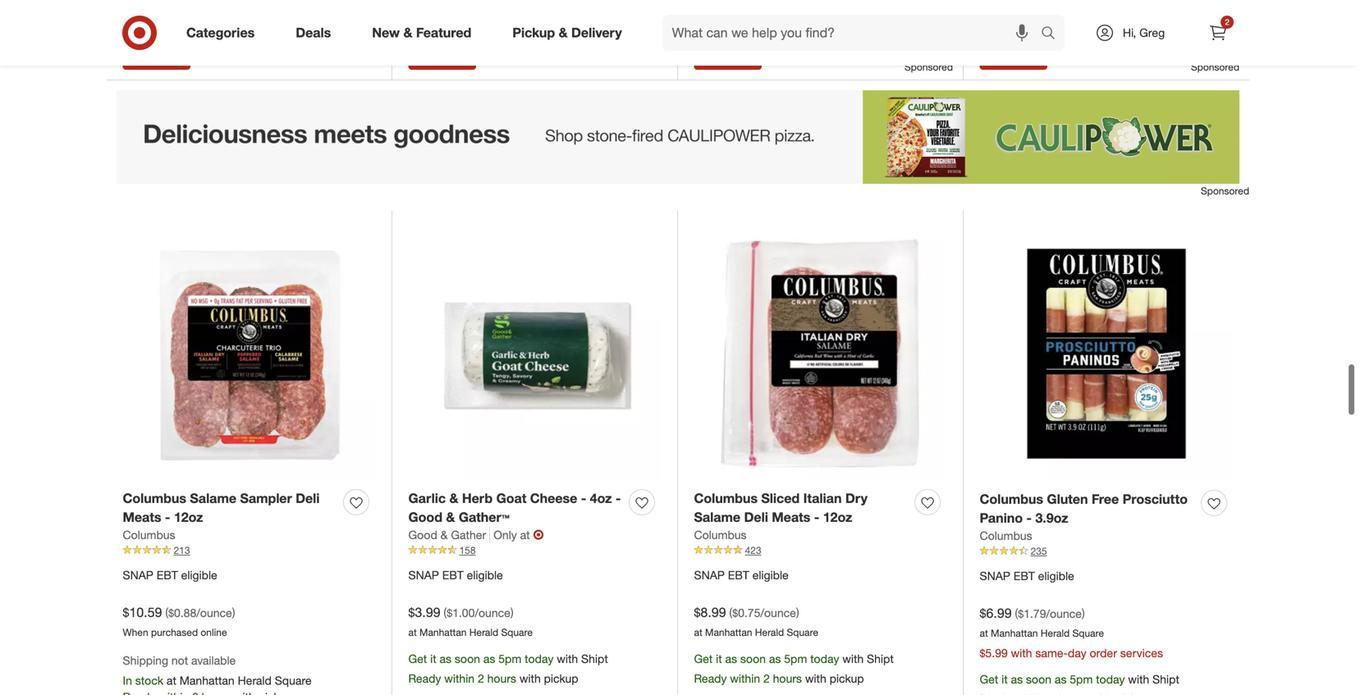 Task type: describe. For each thing, give the bounding box(es) containing it.
get for $8.99
[[694, 652, 713, 666]]

pickup & delivery link
[[499, 15, 643, 51]]

213
[[174, 544, 190, 557]]

213 link
[[123, 544, 376, 558]]

with inside '$6.99 ( $1.79 /ounce ) at manhattan herald square $5.99 with same-day order services'
[[1011, 646, 1033, 660]]

( inside '$6.99 ( $1.79 /ounce ) at manhattan herald square $5.99 with same-day order services'
[[1015, 607, 1018, 621]]

3 to from the left
[[1009, 51, 1018, 63]]

day
[[1068, 646, 1087, 660]]

hi, greg
[[1123, 25, 1165, 40]]

square for $6.99
[[1073, 627, 1104, 640]]

purchased
[[151, 627, 198, 639]]

eligible for $8.99
[[753, 568, 789, 583]]

ebt for $10.59
[[157, 568, 178, 583]]

12oz inside columbus salame sampler deli meats - 12oz
[[174, 510, 203, 526]]

gather
[[451, 528, 486, 542]]

& for delivery
[[559, 25, 568, 41]]

columbus inside columbus salame sampler deli meats - 12oz
[[123, 491, 186, 507]]

garlic & herb goat cheese - 4oz - good & gather™ link
[[409, 490, 623, 527]]

2 horizontal spatial today
[[1096, 672, 1125, 687]]

12oz inside columbus sliced italian dry salame deli meats - 12oz
[[823, 510, 853, 526]]

new
[[372, 25, 400, 41]]

search button
[[1034, 15, 1073, 54]]

columbus sliced italian dry salame deli meats - 12oz link
[[694, 490, 909, 527]]

good inside the good & gather only at ¬
[[409, 528, 438, 542]]

$3.99 ( $1.00 /ounce ) at manhattan herald square
[[409, 605, 533, 639]]

good & gather link
[[409, 527, 490, 544]]

soon for $3.99
[[455, 652, 480, 666]]

free
[[1092, 492, 1119, 508]]

423
[[745, 544, 762, 557]]

salame inside columbus salame sampler deli meats - 12oz
[[190, 491, 237, 507]]

square for $3.99
[[501, 627, 533, 639]]

& for gather
[[441, 528, 448, 542]]

columbus salame sampler deli meats - 12oz
[[123, 491, 320, 526]]

sampler
[[240, 491, 292, 507]]

/ounce inside '$6.99 ( $1.79 /ounce ) at manhattan herald square $5.99 with same-day order services'
[[1047, 607, 1082, 621]]

available
[[191, 653, 236, 668]]

( for $8.99
[[730, 606, 733, 620]]

$5.99
[[980, 646, 1008, 660]]

order
[[1090, 646, 1118, 660]]

- for columbus salame sampler deli meats - 12oz
[[165, 510, 170, 526]]

- inside columbus sliced italian dry salame deli meats - 12oz
[[814, 510, 820, 526]]

eligible down 235
[[1039, 569, 1075, 584]]

$10.59 ( $0.88 /ounce ) when purchased online
[[123, 605, 235, 639]]

columbus inside columbus sliced italian dry salame deli meats - 12oz
[[694, 491, 758, 507]]

columbus link for salame
[[694, 527, 747, 544]]

3 add from the left
[[988, 51, 1006, 63]]

get it as soon as 5pm today with shipt ready within 2 hours with pickup for $8.99
[[694, 652, 894, 686]]

3 cart from the left
[[1021, 51, 1040, 63]]

423 link
[[694, 544, 947, 558]]

¬
[[533, 527, 544, 543]]

$10.59
[[123, 605, 162, 621]]

4oz
[[590, 491, 612, 507]]

( for $3.99
[[444, 606, 447, 620]]

deli inside columbus salame sampler deli meats - 12oz
[[296, 491, 320, 507]]

new & featured link
[[358, 15, 492, 51]]

meats inside columbus sliced italian dry salame deli meats - 12oz
[[772, 510, 811, 526]]

sliced
[[762, 491, 800, 507]]

pickup for columbus sliced italian dry salame deli meats - 12oz
[[830, 672, 864, 686]]

pickup
[[513, 25, 555, 41]]

not
[[172, 653, 188, 668]]

new & featured
[[372, 25, 472, 41]]

2 link
[[1201, 15, 1237, 51]]

1 add to cart from the left
[[130, 51, 183, 63]]

online
[[201, 627, 227, 639]]

2 add from the left
[[702, 51, 720, 63]]

2 to from the left
[[723, 51, 733, 63]]

stock
[[135, 674, 163, 688]]

snap ebt eligible for $10.59
[[123, 568, 217, 583]]

snap for $10.59
[[123, 568, 153, 583]]

3 add to cart button from the left
[[980, 44, 1048, 70]]

goat
[[497, 491, 527, 507]]

soon for $8.99
[[741, 652, 766, 666]]

/ounce for $3.99
[[475, 606, 511, 620]]

shipping not available
[[123, 653, 236, 668]]

& up good & gather link
[[446, 510, 455, 526]]

235 link
[[980, 544, 1234, 559]]

garlic
[[409, 491, 446, 507]]

gluten
[[1047, 492, 1088, 508]]

gather™
[[459, 510, 510, 526]]

$6.99
[[980, 606, 1012, 622]]

today for $8.99
[[811, 652, 840, 666]]

it for $8.99
[[716, 652, 722, 666]]

2 add to cart button from the left
[[694, 44, 762, 70]]

shipt for garlic & herb goat cheese - 4oz - good & gather™
[[581, 652, 608, 666]]

$0.75
[[733, 606, 761, 620]]

salame inside columbus sliced italian dry salame deli meats - 12oz
[[694, 510, 741, 526]]

deals link
[[282, 15, 352, 51]]

$8.99
[[694, 605, 726, 621]]

1 add from the left
[[130, 51, 149, 63]]

$6.99 ( $1.79 /ounce ) at manhattan herald square $5.99 with same-day order services
[[980, 606, 1164, 660]]

manhattan for $3.99
[[420, 627, 467, 639]]

columbus sliced italian dry salame deli meats - 12oz
[[694, 491, 868, 526]]

eligible for $3.99
[[467, 568, 503, 583]]

in stock at  manhattan herald square
[[123, 674, 312, 688]]

panino
[[980, 510, 1023, 526]]

- for garlic & herb goat cheese - 4oz - good & gather™
[[581, 491, 587, 507]]

& for featured
[[404, 25, 413, 41]]

same-
[[1036, 646, 1068, 660]]

ready within 2 hours with pickup
[[694, 15, 864, 30]]

1 add to cart button from the left
[[123, 44, 190, 70]]



Task type: locate. For each thing, give the bounding box(es) containing it.
today down $3.99 ( $1.00 /ounce ) at manhattan herald square
[[525, 652, 554, 666]]

snap up $6.99
[[980, 569, 1011, 584]]

get it as soon as 5pm today with shipt ready within 2 hours with pickup for $3.99
[[409, 652, 608, 686]]

it
[[430, 652, 437, 666], [716, 652, 722, 666], [1002, 672, 1008, 687]]

$1.00
[[447, 606, 475, 620]]

- inside columbus salame sampler deli meats - 12oz
[[165, 510, 170, 526]]

meats inside columbus salame sampler deli meats - 12oz
[[123, 510, 161, 526]]

( right the $3.99
[[444, 606, 447, 620]]

ebt for $3.99
[[442, 568, 464, 583]]

) inside $3.99 ( $1.00 /ounce ) at manhattan herald square
[[511, 606, 514, 620]]

get for $3.99
[[409, 652, 427, 666]]

to
[[152, 51, 161, 63], [723, 51, 733, 63], [1009, 51, 1018, 63]]

square inside $3.99 ( $1.00 /ounce ) at manhattan herald square
[[501, 627, 533, 639]]

at inside '$6.99 ( $1.79 /ounce ) at manhattan herald square $5.99 with same-day order services'
[[980, 627, 989, 640]]

garlic & herb goat cheese - 4oz - good & gather™
[[409, 491, 621, 526]]

- inside 'columbus gluten free prosciutto panino - 3.9oz'
[[1027, 510, 1032, 526]]

0 horizontal spatial get it as soon as 5pm today with shipt ready within 2 hours with pickup
[[409, 652, 608, 686]]

& right pickup
[[559, 25, 568, 41]]

0 horizontal spatial cart
[[164, 51, 183, 63]]

2 horizontal spatial to
[[1009, 51, 1018, 63]]

eligible down the 213
[[181, 568, 217, 583]]

1 horizontal spatial add to cart
[[702, 51, 755, 63]]

1 12oz from the left
[[174, 510, 203, 526]]

1 to from the left
[[152, 51, 161, 63]]

manhattan down $1.00
[[420, 627, 467, 639]]

5pm down day
[[1070, 672, 1093, 687]]

deals
[[296, 25, 331, 41]]

& right new
[[404, 25, 413, 41]]

/ounce up same-
[[1047, 607, 1082, 621]]

1 get it as soon as 5pm today with shipt ready within 2 hours with pickup from the left
[[409, 652, 608, 686]]

herald inside $3.99 ( $1.00 /ounce ) at manhattan herald square
[[470, 627, 499, 639]]

/ounce for $8.99
[[761, 606, 796, 620]]

manhattan down $0.75
[[705, 627, 753, 639]]

/ounce up online
[[196, 606, 232, 620]]

/ounce inside $8.99 ( $0.75 /ounce ) at manhattan herald square
[[761, 606, 796, 620]]

get
[[409, 652, 427, 666], [694, 652, 713, 666], [980, 672, 999, 687]]

) for $10.59
[[232, 606, 235, 620]]

2 add to cart from the left
[[702, 51, 755, 63]]

at down shipping not available
[[167, 674, 176, 688]]

ebt
[[157, 568, 178, 583], [442, 568, 464, 583], [728, 568, 750, 583], [1014, 569, 1035, 584]]

2 horizontal spatial columbus link
[[980, 528, 1033, 544]]

add to cart button down ready within 2 hours with pickup at the right
[[694, 44, 762, 70]]

0 horizontal spatial today
[[525, 652, 554, 666]]

columbus gluten free prosciutto panino - 3.9oz link
[[980, 490, 1195, 528]]

manhattan for $6.99
[[991, 627, 1038, 640]]

ebt down the 213
[[157, 568, 178, 583]]

to left categories link
[[152, 51, 161, 63]]

2 horizontal spatial 5pm
[[1070, 672, 1093, 687]]

2 horizontal spatial add to cart button
[[980, 44, 1048, 70]]

2 horizontal spatial it
[[1002, 672, 1008, 687]]

shipt for columbus sliced italian dry salame deli meats - 12oz
[[867, 652, 894, 666]]

categories link
[[172, 15, 275, 51]]

/ounce down 158
[[475, 606, 511, 620]]

at up the $5.99
[[980, 627, 989, 640]]

1 vertical spatial good
[[409, 528, 438, 542]]

ready
[[980, 2, 1013, 16], [694, 15, 727, 30], [409, 672, 441, 686], [694, 672, 727, 686]]

158 link
[[409, 544, 661, 558]]

today down order
[[1096, 672, 1125, 687]]

) right $0.75
[[796, 606, 800, 620]]

dry
[[846, 491, 868, 507]]

0 horizontal spatial add
[[130, 51, 149, 63]]

5pm
[[499, 652, 522, 666], [784, 652, 807, 666], [1070, 672, 1093, 687]]

0 horizontal spatial get
[[409, 652, 427, 666]]

hi,
[[1123, 25, 1137, 40]]

snap for $3.99
[[409, 568, 439, 583]]

within
[[1016, 2, 1046, 16], [730, 15, 761, 30], [445, 672, 475, 686], [730, 672, 761, 686]]

1 vertical spatial deli
[[744, 510, 769, 526]]

get down the $5.99
[[980, 672, 999, 687]]

$8.99 ( $0.75 /ounce ) at manhattan herald square
[[694, 605, 819, 639]]

columbus
[[123, 491, 186, 507], [694, 491, 758, 507], [980, 492, 1044, 508], [123, 528, 175, 542], [694, 528, 747, 542], [980, 529, 1033, 543]]

search
[[1034, 26, 1073, 42]]

0 horizontal spatial columbus link
[[123, 527, 175, 544]]

columbus link
[[123, 527, 175, 544], [694, 527, 747, 544], [980, 528, 1033, 544]]

1 meats from the left
[[123, 510, 161, 526]]

herald inside $8.99 ( $0.75 /ounce ) at manhattan herald square
[[755, 627, 784, 639]]

$3.99
[[409, 605, 441, 621]]

columbus link up the 213
[[123, 527, 175, 544]]

columbus gluten free prosciutto panino - 3.9oz image
[[980, 227, 1234, 481], [980, 227, 1234, 481]]

0 vertical spatial deli
[[296, 491, 320, 507]]

get down $8.99
[[694, 652, 713, 666]]

manhattan down $1.79 in the right of the page
[[991, 627, 1038, 640]]

good & gather only at ¬
[[409, 527, 544, 543]]

) for $8.99
[[796, 606, 800, 620]]

as
[[440, 652, 452, 666], [484, 652, 495, 666], [726, 652, 737, 666], [769, 652, 781, 666], [1011, 672, 1023, 687], [1055, 672, 1067, 687]]

herald for $6.99
[[1041, 627, 1070, 640]]

deli right sampler
[[296, 491, 320, 507]]

columbus salame sampler deli meats - 12oz link
[[123, 490, 337, 527]]

deli down sliced
[[744, 510, 769, 526]]

pickup for garlic & herb goat cheese - 4oz - good & gather™
[[544, 672, 579, 686]]

when
[[123, 627, 148, 639]]

it down the $3.99
[[430, 652, 437, 666]]

get it as soon as 5pm today with shipt ready within 2 hours with pickup
[[409, 652, 608, 686], [694, 652, 894, 686]]

& left herb at the left of page
[[450, 491, 459, 507]]

158
[[459, 544, 476, 557]]

at for $6.99
[[980, 627, 989, 640]]

good inside garlic & herb goat cheese - 4oz - good & gather™
[[409, 510, 443, 526]]

featured
[[416, 25, 472, 41]]

cart
[[164, 51, 183, 63], [735, 51, 755, 63], [1021, 51, 1040, 63]]

ebt down 423
[[728, 568, 750, 583]]

2 horizontal spatial shipt
[[1153, 672, 1180, 687]]

greg
[[1140, 25, 1165, 40]]

manhattan inside $8.99 ( $0.75 /ounce ) at manhattan herald square
[[705, 627, 753, 639]]

1 cart from the left
[[164, 51, 183, 63]]

5pm for $3.99
[[499, 652, 522, 666]]

to down ready within 2 hours with pickup at the right
[[723, 51, 733, 63]]

1 horizontal spatial soon
[[741, 652, 766, 666]]

ready within 2 hours
[[980, 2, 1088, 16]]

2 good from the top
[[409, 528, 438, 542]]

( right $6.99
[[1015, 607, 1018, 621]]

2 horizontal spatial get
[[980, 672, 999, 687]]

deli inside columbus sliced italian dry salame deli meats - 12oz
[[744, 510, 769, 526]]

good
[[409, 510, 443, 526], [409, 528, 438, 542]]

0 horizontal spatial to
[[152, 51, 161, 63]]

1 horizontal spatial cart
[[735, 51, 755, 63]]

eligible for $10.59
[[181, 568, 217, 583]]

meats
[[123, 510, 161, 526], [772, 510, 811, 526]]

( for $10.59
[[165, 606, 168, 620]]

0 horizontal spatial 5pm
[[499, 652, 522, 666]]

pickup & delivery
[[513, 25, 622, 41]]

1 horizontal spatial shipt
[[867, 652, 894, 666]]

herald for $8.99
[[755, 627, 784, 639]]

prosciutto
[[1123, 492, 1188, 508]]

0 horizontal spatial add to cart button
[[123, 44, 190, 70]]

& inside the good & gather only at ¬
[[441, 528, 448, 542]]

services
[[1121, 646, 1164, 660]]

manhattan down the available
[[180, 674, 235, 688]]

ebt down 158
[[442, 568, 464, 583]]

( inside $3.99 ( $1.00 /ounce ) at manhattan herald square
[[444, 606, 447, 620]]

& inside new & featured link
[[404, 25, 413, 41]]

today for $3.99
[[525, 652, 554, 666]]

5pm for $8.99
[[784, 652, 807, 666]]

square inside '$6.99 ( $1.79 /ounce ) at manhattan herald square $5.99 with same-day order services'
[[1073, 627, 1104, 640]]

snap ebt eligible down the 213
[[123, 568, 217, 583]]

3.9oz
[[1036, 510, 1069, 526]]

& inside pickup & delivery link
[[559, 25, 568, 41]]

square for $8.99
[[787, 627, 819, 639]]

( up purchased
[[165, 606, 168, 620]]

2
[[1049, 2, 1056, 16], [764, 15, 770, 30], [1225, 17, 1230, 27], [478, 672, 484, 686], [764, 672, 770, 686]]

soon down $3.99 ( $1.00 /ounce ) at manhattan herald square
[[455, 652, 480, 666]]

( inside $8.99 ( $0.75 /ounce ) at manhattan herald square
[[730, 606, 733, 620]]

1 horizontal spatial salame
[[694, 510, 741, 526]]

add to cart
[[130, 51, 183, 63], [702, 51, 755, 63], [988, 51, 1040, 63]]

0 horizontal spatial 12oz
[[174, 510, 203, 526]]

2 get it as soon as 5pm today with shipt ready within 2 hours with pickup from the left
[[694, 652, 894, 686]]

columbus sliced italian dry salame deli meats - 12oz image
[[694, 227, 947, 480], [694, 227, 947, 480]]

2 meats from the left
[[772, 510, 811, 526]]

soon
[[455, 652, 480, 666], [741, 652, 766, 666], [1026, 672, 1052, 687]]

snap ebt eligible down 158
[[409, 568, 503, 583]]

square
[[501, 627, 533, 639], [787, 627, 819, 639], [1073, 627, 1104, 640], [275, 674, 312, 688]]

1 horizontal spatial deli
[[744, 510, 769, 526]]

herald inside '$6.99 ( $1.79 /ounce ) at manhattan herald square $5.99 with same-day order services'
[[1041, 627, 1070, 640]]

2 cart from the left
[[735, 51, 755, 63]]

-
[[581, 491, 587, 507], [616, 491, 621, 507], [165, 510, 170, 526], [814, 510, 820, 526], [1027, 510, 1032, 526]]

ebt for $8.99
[[728, 568, 750, 583]]

italian
[[804, 491, 842, 507]]

1 horizontal spatial get it as soon as 5pm today with shipt ready within 2 hours with pickup
[[694, 652, 894, 686]]

$1.79
[[1018, 607, 1047, 621]]

columbus salame sampler deli meats - 12oz image
[[123, 227, 376, 480], [123, 227, 376, 480]]

& left gather
[[441, 528, 448, 542]]

0 vertical spatial good
[[409, 510, 443, 526]]

1 horizontal spatial get
[[694, 652, 713, 666]]

1 vertical spatial salame
[[694, 510, 741, 526]]

snap ebt eligible down 423
[[694, 568, 789, 583]]

today down $8.99 ( $0.75 /ounce ) at manhattan herald square
[[811, 652, 840, 666]]

12oz
[[174, 510, 203, 526], [823, 510, 853, 526]]

at down $8.99
[[694, 627, 703, 639]]

235
[[1031, 545, 1047, 558]]

add to cart button
[[123, 44, 190, 70], [694, 44, 762, 70], [980, 44, 1048, 70]]

columbus link for panino
[[980, 528, 1033, 544]]

soon down same-
[[1026, 672, 1052, 687]]

2 12oz from the left
[[823, 510, 853, 526]]

1 horizontal spatial it
[[716, 652, 722, 666]]

snap ebt eligible for $3.99
[[409, 568, 503, 583]]

0 horizontal spatial soon
[[455, 652, 480, 666]]

categories
[[186, 25, 255, 41]]

snap ebt eligible down 235
[[980, 569, 1075, 584]]

) inside $10.59 ( $0.88 /ounce ) when purchased online
[[232, 606, 235, 620]]

( right $8.99
[[730, 606, 733, 620]]

snap up $8.99
[[694, 568, 725, 583]]

1 horizontal spatial add to cart button
[[694, 44, 762, 70]]

snap ebt eligible
[[123, 568, 217, 583], [409, 568, 503, 583], [694, 568, 789, 583], [980, 569, 1075, 584]]

1 horizontal spatial today
[[811, 652, 840, 666]]

eligible down 423
[[753, 568, 789, 583]]

1 horizontal spatial 5pm
[[784, 652, 807, 666]]

2 horizontal spatial soon
[[1026, 672, 1052, 687]]

shipping
[[123, 653, 168, 668]]

sponsored
[[905, 61, 953, 73], [1191, 61, 1240, 73], [1201, 185, 1250, 197]]

it down $8.99
[[716, 652, 722, 666]]

square inside $8.99 ( $0.75 /ounce ) at manhattan herald square
[[787, 627, 819, 639]]

0 horizontal spatial salame
[[190, 491, 237, 507]]

) right $0.88
[[232, 606, 235, 620]]

at for $3.99
[[409, 627, 417, 639]]

get it as soon as 5pm today with shipt ready within 2 hours with pickup down $8.99 ( $0.75 /ounce ) at manhattan herald square
[[694, 652, 894, 686]]

) right $1.00
[[511, 606, 514, 620]]

only
[[494, 528, 517, 542]]

get down the $3.99
[[409, 652, 427, 666]]

12oz down italian
[[823, 510, 853, 526]]

snap up $10.59
[[123, 568, 153, 583]]

5pm down $3.99 ( $1.00 /ounce ) at manhattan herald square
[[499, 652, 522, 666]]

herald for $3.99
[[470, 627, 499, 639]]

/ounce inside $10.59 ( $0.88 /ounce ) when purchased online
[[196, 606, 232, 620]]

today
[[525, 652, 554, 666], [811, 652, 840, 666], [1096, 672, 1125, 687]]

/ounce
[[196, 606, 232, 620], [475, 606, 511, 620], [761, 606, 796, 620], [1047, 607, 1082, 621]]

cheese
[[530, 491, 578, 507]]

- for columbus gluten free prosciutto panino - 3.9oz
[[1027, 510, 1032, 526]]

at left ¬ on the bottom left
[[520, 528, 530, 542]]

it down the $5.99
[[1002, 672, 1008, 687]]

at for $8.99
[[694, 627, 703, 639]]

manhattan
[[420, 627, 467, 639], [705, 627, 753, 639], [991, 627, 1038, 640], [180, 674, 235, 688]]

it for $3.99
[[430, 652, 437, 666]]

garlic & herb goat cheese - 4oz - good & gather™ image
[[409, 227, 661, 480], [409, 227, 661, 480]]

0 horizontal spatial deli
[[296, 491, 320, 507]]

12oz up the 213
[[174, 510, 203, 526]]

ebt down 235
[[1014, 569, 1035, 584]]

get it as soon as 5pm today with shipt ready within 2 hours with pickup down $3.99 ( $1.00 /ounce ) at manhattan herald square
[[409, 652, 608, 686]]

soon down $8.99 ( $0.75 /ounce ) at manhattan herald square
[[741, 652, 766, 666]]

1 horizontal spatial add
[[702, 51, 720, 63]]

get it as soon as 5pm today with shipt
[[980, 672, 1180, 687]]

/ounce inside $3.99 ( $1.00 /ounce ) at manhattan herald square
[[475, 606, 511, 620]]

manhattan for $8.99
[[705, 627, 753, 639]]

columbus inside 'columbus gluten free prosciutto panino - 3.9oz'
[[980, 492, 1044, 508]]

1 horizontal spatial to
[[723, 51, 733, 63]]

snap up the $3.99
[[409, 568, 439, 583]]

( inside $10.59 ( $0.88 /ounce ) when purchased online
[[165, 606, 168, 620]]

2 horizontal spatial add to cart
[[988, 51, 1040, 63]]

) up day
[[1082, 607, 1085, 621]]

snap ebt eligible for $8.99
[[694, 568, 789, 583]]

at
[[520, 528, 530, 542], [409, 627, 417, 639], [694, 627, 703, 639], [980, 627, 989, 640], [167, 674, 176, 688]]

columbus gluten free prosciutto panino - 3.9oz
[[980, 492, 1188, 526]]

2 horizontal spatial cart
[[1021, 51, 1040, 63]]

columbus link for meats
[[123, 527, 175, 544]]

$0.88
[[168, 606, 196, 620]]

snap
[[123, 568, 153, 583], [409, 568, 439, 583], [694, 568, 725, 583], [980, 569, 1011, 584]]

eligible down 158
[[467, 568, 503, 583]]

delivery
[[572, 25, 622, 41]]

0 horizontal spatial shipt
[[581, 652, 608, 666]]

herb
[[462, 491, 493, 507]]

1 horizontal spatial columbus link
[[694, 527, 747, 544]]

at inside the good & gather only at ¬
[[520, 528, 530, 542]]

columbus link down the panino
[[980, 528, 1033, 544]]

0 horizontal spatial add to cart
[[130, 51, 183, 63]]

advertisement element
[[107, 90, 1250, 184]]

What can we help you find? suggestions appear below search field
[[662, 15, 1045, 51]]

manhattan inside '$6.99 ( $1.79 /ounce ) at manhattan herald square $5.99 with same-day order services'
[[991, 627, 1038, 640]]

add to cart button down categories
[[123, 44, 190, 70]]

)
[[232, 606, 235, 620], [511, 606, 514, 620], [796, 606, 800, 620], [1082, 607, 1085, 621]]

) for $3.99
[[511, 606, 514, 620]]

5pm down $8.99 ( $0.75 /ounce ) at manhattan herald square
[[784, 652, 807, 666]]

1 horizontal spatial meats
[[772, 510, 811, 526]]

1 good from the top
[[409, 510, 443, 526]]

herald
[[470, 627, 499, 639], [755, 627, 784, 639], [1041, 627, 1070, 640], [238, 674, 272, 688]]

3 add to cart from the left
[[988, 51, 1040, 63]]

columbus link up 423
[[694, 527, 747, 544]]

/ounce for $10.59
[[196, 606, 232, 620]]

at inside $8.99 ( $0.75 /ounce ) at manhattan herald square
[[694, 627, 703, 639]]

in
[[123, 674, 132, 688]]

0 horizontal spatial meats
[[123, 510, 161, 526]]

2 horizontal spatial add
[[988, 51, 1006, 63]]

0 horizontal spatial it
[[430, 652, 437, 666]]

at inside $3.99 ( $1.00 /ounce ) at manhattan herald square
[[409, 627, 417, 639]]

hours
[[1059, 2, 1088, 16], [773, 15, 802, 30], [488, 672, 516, 686], [773, 672, 802, 686]]

0 vertical spatial salame
[[190, 491, 237, 507]]

/ounce down 423
[[761, 606, 796, 620]]

to left the search button
[[1009, 51, 1018, 63]]

add to cart button down search
[[980, 44, 1048, 70]]

manhattan inside $3.99 ( $1.00 /ounce ) at manhattan herald square
[[420, 627, 467, 639]]

snap for $8.99
[[694, 568, 725, 583]]

1 horizontal spatial 12oz
[[823, 510, 853, 526]]

& for herb
[[450, 491, 459, 507]]

) inside '$6.99 ( $1.79 /ounce ) at manhattan herald square $5.99 with same-day order services'
[[1082, 607, 1085, 621]]

salame
[[190, 491, 237, 507], [694, 510, 741, 526]]

) inside $8.99 ( $0.75 /ounce ) at manhattan herald square
[[796, 606, 800, 620]]

at down the $3.99
[[409, 627, 417, 639]]



Task type: vqa. For each thing, say whether or not it's contained in the screenshot.
Made By Design
no



